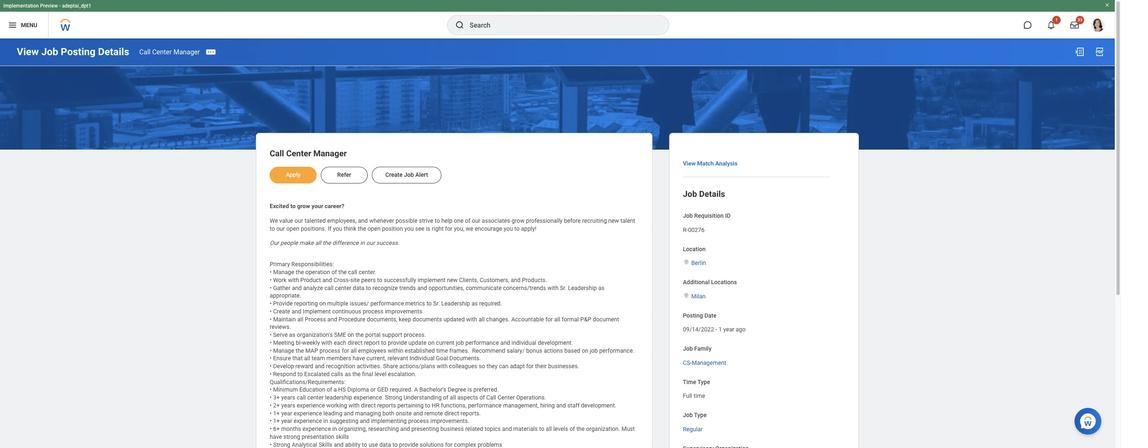 Task type: describe. For each thing, give the bounding box(es) containing it.
view job posting details
[[17, 46, 129, 58]]

2 horizontal spatial call
[[348, 269, 357, 276]]

Search Workday  search field
[[470, 16, 651, 34]]

help
[[441, 218, 452, 224]]

share
[[383, 364, 398, 370]]

job down menu "dropdown button"
[[41, 46, 58, 58]]

1 vertical spatial improvements.
[[430, 418, 469, 425]]

the up product
[[296, 269, 304, 276]]

with right concerns/trends at the left of the page
[[547, 285, 558, 292]]

a
[[334, 387, 337, 394]]

.
[[398, 240, 399, 247]]

and down "continuous" at the left bottom
[[327, 316, 337, 323]]

one
[[454, 218, 464, 224]]

0 horizontal spatial development.
[[538, 340, 573, 347]]

12 • from the top
[[270, 371, 272, 378]]

1 vertical spatial provide
[[399, 442, 418, 449]]

2 open from the left
[[368, 226, 381, 232]]

problems
[[478, 442, 502, 449]]

product
[[300, 277, 321, 284]]

2 vertical spatial year
[[281, 418, 292, 425]]

1 horizontal spatial job
[[590, 348, 598, 355]]

2 vertical spatial process
[[408, 418, 429, 425]]

and up suggesting
[[344, 411, 354, 417]]

of left a
[[327, 387, 332, 394]]

regular
[[683, 427, 703, 433]]

report
[[364, 340, 380, 347]]

operation
[[305, 269, 330, 276]]

8 • from the top
[[270, 340, 272, 347]]

1 horizontal spatial have
[[353, 356, 365, 362]]

and up appropriate.
[[292, 285, 302, 292]]

1 vertical spatial development.
[[581, 403, 616, 409]]

to up right
[[435, 218, 440, 224]]

for left 'their'
[[526, 364, 534, 370]]

process.
[[404, 332, 426, 339]]

1 vertical spatial have
[[270, 434, 282, 441]]

career?
[[325, 203, 344, 210]]

to up recognize
[[377, 277, 382, 284]]

ability
[[345, 442, 360, 449]]

possible
[[396, 218, 418, 224]]

we value our talented employees, and whenever possible strive to help one of our associates grow professionally before recruiting new talent to our open positions. if you think the open position you see is right for you, we encourage you to apply!
[[270, 218, 637, 232]]

1 vertical spatial sr.
[[433, 301, 440, 307]]

functions,
[[441, 403, 467, 409]]

with down goal
[[437, 364, 448, 370]]

details inside group
[[699, 189, 725, 199]]

1 vertical spatial strong
[[273, 442, 290, 449]]

of up functions,
[[443, 395, 448, 402]]

location image for milan
[[683, 293, 690, 299]]

center for call center manager button
[[286, 149, 311, 159]]

salary/
[[507, 348, 525, 355]]

implement
[[418, 277, 445, 284]]

0 horizontal spatial improvements.
[[385, 309, 424, 315]]

18 • from the top
[[270, 426, 272, 433]]

materials
[[513, 426, 538, 433]]

menu button
[[0, 12, 48, 39]]

relevant
[[387, 356, 408, 362]]

and down onsite on the bottom left
[[400, 426, 410, 433]]

documents
[[413, 316, 442, 323]]

of inside we value our talented employees, and whenever possible strive to help one of our associates grow professionally before recruiting new talent to our open positions. if you think the open position you see is right for you, we encourage you to apply!
[[465, 218, 470, 224]]

manager for call center manager "link"
[[173, 48, 200, 56]]

of up cross-
[[332, 269, 337, 276]]

1 years from the top
[[281, 395, 295, 402]]

for down business
[[445, 442, 453, 449]]

analyze
[[303, 285, 323, 292]]

1 vertical spatial required.
[[390, 387, 413, 394]]

full
[[683, 393, 692, 400]]

1 manage from the top
[[273, 269, 294, 276]]

of down the "preferred."
[[479, 395, 485, 402]]

new inside we value our talented employees, and whenever possible strive to help one of our associates grow professionally before recruiting new talent to our open positions. if you think the open position you see is right for you, we encourage you to apply!
[[608, 218, 619, 224]]

with up managing on the left
[[349, 403, 360, 409]]

ensure
[[273, 356, 291, 362]]

strong
[[283, 434, 300, 441]]

call for call center manager button
[[270, 149, 284, 159]]

with right updated
[[466, 316, 477, 323]]

managing
[[355, 411, 381, 417]]

and down the pertaining
[[413, 411, 423, 417]]

strive
[[419, 218, 433, 224]]

associates
[[482, 218, 510, 224]]

alert
[[415, 172, 428, 178]]

time type
[[683, 379, 710, 386]]

all left levels on the bottom of page
[[546, 426, 552, 433]]

education
[[299, 387, 325, 394]]

p&p
[[580, 316, 591, 323]]

6+
[[273, 426, 280, 433]]

1 horizontal spatial sr.
[[560, 285, 567, 292]]

you,
[[454, 226, 464, 232]]

locations
[[711, 279, 737, 286]]

0 vertical spatial direct
[[348, 340, 363, 347]]

to left hr
[[425, 403, 430, 409]]

2 years from the top
[[281, 403, 295, 409]]

1 vertical spatial data
[[379, 442, 391, 449]]

full time
[[683, 393, 705, 400]]

to down reward at the left
[[297, 371, 303, 378]]

to down researching
[[392, 442, 398, 449]]

preview
[[40, 3, 58, 9]]

center.
[[359, 269, 376, 276]]

we
[[466, 226, 473, 232]]

create inside button
[[385, 172, 403, 178]]

reports
[[377, 403, 396, 409]]

job for job family
[[683, 346, 693, 353]]

degree
[[448, 387, 466, 394]]

procedure
[[339, 316, 365, 323]]

33
[[1078, 18, 1082, 22]]

responsibilities:
[[291, 261, 334, 268]]

cs-management
[[683, 360, 726, 367]]

to right materials
[[539, 426, 544, 433]]

3 • from the top
[[270, 285, 272, 292]]

2+
[[273, 403, 280, 409]]

sme
[[334, 332, 346, 339]]

1 horizontal spatial in
[[332, 426, 337, 433]]

to left use
[[362, 442, 367, 449]]

10 • from the top
[[270, 356, 272, 362]]

1 vertical spatial leadership
[[441, 301, 470, 307]]

15 • from the top
[[270, 403, 272, 409]]

aspects
[[457, 395, 478, 402]]

individual
[[410, 356, 435, 362]]

0 horizontal spatial posting
[[61, 46, 95, 58]]

hs
[[338, 387, 346, 394]]

with left each
[[321, 340, 332, 347]]

all right the make on the bottom left of page
[[315, 240, 321, 247]]

the down bi-
[[296, 348, 304, 355]]

0 vertical spatial required.
[[479, 301, 502, 307]]

0 vertical spatial in
[[360, 240, 365, 247]]

recognition
[[326, 364, 355, 370]]

close environment banner image
[[1105, 3, 1110, 8]]

documents.
[[449, 356, 481, 362]]

adeptai_dpt1
[[62, 3, 91, 9]]

0 horizontal spatial in
[[323, 418, 328, 425]]

job requisition id element
[[683, 222, 705, 234]]

location image for berlin
[[683, 260, 690, 266]]

leading
[[323, 411, 342, 417]]

create job alert button
[[372, 167, 441, 184]]

is inside we value our talented employees, and whenever possible strive to help one of our associates grow professionally before recruiting new talent to our open positions. if you think the open position you see is right for you, we encourage you to apply!
[[426, 226, 430, 232]]

on right update
[[428, 340, 435, 347]]

final
[[362, 371, 373, 378]]

job for job type
[[683, 412, 693, 419]]

09/14/2022
[[683, 327, 714, 333]]

of right levels on the bottom of page
[[570, 426, 575, 433]]

1 you from the left
[[333, 226, 342, 232]]

2 1+ from the top
[[273, 418, 280, 425]]

analytical
[[292, 442, 317, 449]]

refer
[[337, 172, 351, 178]]

process
[[305, 316, 326, 323]]

call inside the primary responsibilities: • manage the operation of the call center. • work with product and cross-site peers to successfully implement new clients, customers, and products. • gather and analyze call center data to recognize trends and opportunities, communicate concerns/trends with sr. leadership as appropriate. • provide reporting on multiple issues/ performance metrics to sr. leadership as required. • create and implement continuous process improvements. • maintain all process and procedure documents, keep documents updated with all changes. accountable for all formal p&p document reviews. • serve as organization's sme on the portal support process. • meeting bi-weekly with each direct report to provide update on current job performance and individual development. • manage the map process for all employees within established time frames.  recommend salary/ bonus actions based on job performance. • ensure that all team members have current, relevant individual goal documents. • develop reward and recognition activities. share actions/plans with colleagues so they can adapt for their businesses. • respond to escalated calls as the final level escalation. qualifications/requi​rements:​ • minimum education of a hs diploma or ged required. a bachelor's degree is preferred. • 3+ years call center leadership experience. strong understanding of all aspects of call center operations. • 2+ years experience working with direct reports pertaining to hr functions, performance management, hiring and staff development. • 1+ year experience leading and managing both onsite and remote direct reports. • 1+ year experience in suggesting and implementing process improvements. • 6+ months experience in organizing, researching and presenting business related topics and materials to all levels of the organization. must have strong presentation skills • strong analytical skills and ability to use data to provide solutions for complex problems
[[486, 395, 496, 402]]

reporting
[[294, 301, 318, 307]]

as right calls
[[345, 371, 351, 378]]

0 vertical spatial job
[[456, 340, 464, 347]]

as up document
[[598, 285, 604, 292]]

1 horizontal spatial call
[[324, 285, 333, 292]]

continuous
[[332, 309, 361, 315]]

job type
[[683, 412, 707, 419]]

reports.
[[461, 411, 481, 417]]

0 horizontal spatial center
[[307, 395, 324, 402]]

management,
[[503, 403, 539, 409]]

provide
[[273, 301, 293, 307]]

on right the based
[[582, 348, 588, 355]]

employees
[[358, 348, 386, 355]]

the up cross-
[[338, 269, 347, 276]]

presenting
[[411, 426, 439, 433]]

the left portal
[[356, 332, 364, 339]]

keep
[[399, 316, 411, 323]]

1 open from the left
[[286, 226, 299, 232]]

our down value on the left top of the page
[[276, 226, 285, 232]]

organizing,
[[338, 426, 367, 433]]

and down skills
[[334, 442, 344, 449]]

new inside the primary responsibilities: • manage the operation of the call center. • work with product and cross-site peers to successfully implement new clients, customers, and products. • gather and analyze call center data to recognize trends and opportunities, communicate concerns/trends with sr. leadership as appropriate. • provide reporting on multiple issues/ performance metrics to sr. leadership as required. • create and implement continuous process improvements. • maintain all process and procedure documents, keep documents updated with all changes. accountable for all formal p&p document reviews. • serve as organization's sme on the portal support process. • meeting bi-weekly with each direct report to provide update on current job performance and individual development. • manage the map process for all employees within established time frames.  recommend salary/ bonus actions based on job performance. • ensure that all team members have current, relevant individual goal documents. • develop reward and recognition activities. share actions/plans with colleagues so they can adapt for their businesses. • respond to escalated calls as the final level escalation. qualifications/requi​rements:​ • minimum education of a hs diploma or ged required. a bachelor's degree is preferred. • 3+ years call center leadership experience. strong understanding of all aspects of call center operations. • 2+ years experience working with direct reports pertaining to hr functions, performance management, hiring and staff development. • 1+ year experience leading and managing both onsite and remote direct reports. • 1+ year experience in suggesting and implementing process improvements. • 6+ months experience in organizing, researching and presenting business related topics and materials to all levels of the organization. must have strong presentation skills • strong analytical skills and ability to use data to provide solutions for complex problems
[[447, 277, 458, 284]]

0 vertical spatial grow
[[297, 203, 310, 210]]

0 vertical spatial provide
[[388, 340, 407, 347]]

1 vertical spatial year
[[281, 411, 292, 417]]

notifications large image
[[1047, 21, 1055, 29]]

serve
[[273, 332, 288, 339]]

1 horizontal spatial process
[[363, 309, 383, 315]]

14 • from the top
[[270, 395, 272, 402]]

additional locations
[[683, 279, 737, 286]]

our left success
[[366, 240, 375, 247]]

staff
[[567, 403, 580, 409]]

1 vertical spatial direct
[[361, 403, 376, 409]]

ged
[[377, 387, 388, 394]]

bi-
[[296, 340, 302, 347]]

the right levels on the bottom of page
[[576, 426, 585, 433]]

and down reporting
[[292, 309, 301, 315]]

2 you from the left
[[404, 226, 414, 232]]

call for call center manager "link"
[[139, 48, 151, 56]]

- inside menu banner
[[59, 3, 61, 9]]

11 • from the top
[[270, 364, 272, 370]]

17 • from the top
[[270, 418, 272, 425]]

recognize
[[373, 285, 398, 292]]

weekly
[[302, 340, 320, 347]]

for inside we value our talented employees, and whenever possible strive to help one of our associates grow professionally before recruiting new talent to our open positions. if you think the open position you see is right for you, we encourage you to apply!
[[445, 226, 452, 232]]

researching
[[368, 426, 399, 433]]

view for view match analysis
[[683, 160, 696, 167]]

and down "team"
[[315, 364, 324, 370]]

on up implement
[[319, 301, 326, 307]]

to down 'we'
[[270, 226, 275, 232]]

0 vertical spatial strong
[[385, 395, 402, 402]]

recruiting
[[582, 218, 607, 224]]

7 • from the top
[[270, 332, 272, 339]]

cs-management link
[[683, 358, 726, 367]]

1 • from the top
[[270, 269, 272, 276]]

operations.
[[516, 395, 546, 402]]

meeting
[[273, 340, 294, 347]]

0 vertical spatial leadership
[[568, 285, 597, 292]]

opportunities,
[[428, 285, 464, 292]]



Task type: vqa. For each thing, say whether or not it's contained in the screenshot.
- in MENU banner
yes



Task type: locate. For each thing, give the bounding box(es) containing it.
cs-
[[683, 360, 692, 367]]

people
[[280, 240, 298, 247]]

have
[[353, 356, 365, 362], [270, 434, 282, 441]]

and down managing on the left
[[360, 418, 370, 425]]

0 horizontal spatial manager
[[173, 48, 200, 56]]

to left the apply!
[[514, 226, 520, 232]]

based
[[564, 348, 580, 355]]

for down each
[[342, 348, 349, 355]]

working
[[326, 403, 347, 409]]

preferred.
[[473, 387, 499, 394]]

1 vertical spatial 1+
[[273, 418, 280, 425]]

job details group
[[683, 188, 845, 449]]

profile logan mcneil image
[[1091, 18, 1105, 34]]

0 horizontal spatial details
[[98, 46, 129, 58]]

0 horizontal spatial is
[[426, 226, 430, 232]]

0 vertical spatial manager
[[173, 48, 200, 56]]

job up cs-
[[683, 346, 693, 353]]

location image
[[683, 260, 690, 266], [683, 293, 690, 299]]

berlin
[[691, 260, 706, 267]]

all left the formal
[[554, 316, 560, 323]]

grow left your
[[297, 203, 310, 210]]

type for job type
[[694, 412, 707, 419]]

0 vertical spatial details
[[98, 46, 129, 58]]

view match analysis
[[683, 160, 738, 167]]

create down provide
[[273, 309, 290, 315]]

create job alert
[[385, 172, 428, 178]]

additional
[[683, 279, 710, 286]]

1 1+ from the top
[[273, 411, 280, 417]]

calls
[[331, 371, 343, 378]]

and right the topics
[[502, 426, 512, 433]]

0 vertical spatial years
[[281, 395, 295, 402]]

year inside posting date element
[[723, 327, 734, 333]]

requisition
[[694, 213, 724, 219]]

1 vertical spatial call center manager
[[270, 149, 347, 159]]

job family
[[683, 346, 711, 353]]

2 vertical spatial call
[[486, 395, 496, 402]]

as up 'meeting' on the left
[[289, 332, 295, 339]]

9 • from the top
[[270, 348, 272, 355]]

2 horizontal spatial call
[[486, 395, 496, 402]]

1 inside button
[[1055, 18, 1058, 22]]

the left final
[[352, 371, 361, 378]]

within
[[388, 348, 403, 355]]

concerns/trends
[[503, 285, 546, 292]]

open down whenever
[[368, 226, 381, 232]]

process
[[363, 309, 383, 315], [320, 348, 340, 355], [408, 418, 429, 425]]

6 • from the top
[[270, 316, 272, 323]]

16 • from the top
[[270, 411, 272, 417]]

4 • from the top
[[270, 301, 272, 307]]

have down 6+
[[270, 434, 282, 441]]

call
[[139, 48, 151, 56], [270, 149, 284, 159], [486, 395, 496, 402]]

job for job details
[[683, 189, 697, 199]]

we
[[270, 218, 278, 224]]

goal
[[436, 356, 448, 362]]

2 horizontal spatial in
[[360, 240, 365, 247]]

manager inside group
[[313, 149, 347, 159]]

0 horizontal spatial data
[[353, 285, 364, 292]]

grow inside we value our talented employees, and whenever possible strive to help one of our associates grow professionally before recruiting new talent to our open positions. if you think the open position you see is right for you, we encourage you to apply!
[[512, 218, 525, 224]]

map
[[305, 348, 318, 355]]

and down implement
[[417, 285, 427, 292]]

1 vertical spatial process
[[320, 348, 340, 355]]

with right work at the left of page
[[288, 277, 299, 284]]

grow
[[297, 203, 310, 210], [512, 218, 525, 224]]

view for view job posting details
[[17, 46, 39, 58]]

13 • from the top
[[270, 387, 272, 394]]

1 vertical spatial call
[[324, 285, 333, 292]]

manage
[[273, 269, 294, 276], [273, 348, 294, 355]]

0 vertical spatial time
[[436, 348, 448, 355]]

1 vertical spatial view
[[683, 160, 696, 167]]

view left match
[[683, 160, 696, 167]]

1 location image from the top
[[683, 260, 690, 266]]

1 vertical spatial manage
[[273, 348, 294, 355]]

0 vertical spatial process
[[363, 309, 383, 315]]

time inside the primary responsibilities: • manage the operation of the call center. • work with product and cross-site peers to successfully implement new clients, customers, and products. • gather and analyze call center data to recognize trends and opportunities, communicate concerns/trends with sr. leadership as appropriate. • provide reporting on multiple issues/ performance metrics to sr. leadership as required. • create and implement continuous process improvements. • maintain all process and procedure documents, keep documents updated with all changes. accountable for all formal p&p document reviews. • serve as organization's sme on the portal support process. • meeting bi-weekly with each direct report to provide update on current job performance and individual development. • manage the map process for all employees within established time frames.  recommend salary/ bonus actions based on job performance. • ensure that all team members have current, relevant individual goal documents. • develop reward and recognition activities. share actions/plans with colleagues so they can adapt for their businesses. • respond to escalated calls as the final level escalation. qualifications/requi​rements:​ • minimum education of a hs diploma or ged required. a bachelor's degree is preferred. • 3+ years call center leadership experience. strong understanding of all aspects of call center operations. • 2+ years experience working with direct reports pertaining to hr functions, performance management, hiring and staff development. • 1+ year experience leading and managing both onsite and remote direct reports. • 1+ year experience in suggesting and implementing process improvements. • 6+ months experience in organizing, researching and presenting business related topics and materials to all levels of the organization. must have strong presentation skills • strong analytical skills and ability to use data to provide solutions for complex problems
[[436, 348, 448, 355]]

encourage
[[475, 226, 502, 232]]

have up activities.
[[353, 356, 365, 362]]

in right difference
[[360, 240, 365, 247]]

strong up reports
[[385, 395, 402, 402]]

0 vertical spatial manage
[[273, 269, 294, 276]]

excited
[[270, 203, 289, 210]]

2 vertical spatial in
[[332, 426, 337, 433]]

0 vertical spatial view
[[17, 46, 39, 58]]

is
[[426, 226, 430, 232], [468, 387, 472, 394]]

actions/plans
[[399, 364, 435, 370]]

whenever
[[369, 218, 394, 224]]

1 vertical spatial new
[[447, 277, 458, 284]]

0 horizontal spatial have
[[270, 434, 282, 441]]

1 horizontal spatial strong
[[385, 395, 402, 402]]

2 • from the top
[[270, 277, 272, 284]]

improvements. up keep
[[385, 309, 424, 315]]

with
[[288, 277, 299, 284], [547, 285, 558, 292], [466, 316, 477, 323], [321, 340, 332, 347], [437, 364, 448, 370], [349, 403, 360, 409]]

to
[[290, 203, 296, 210], [435, 218, 440, 224], [270, 226, 275, 232], [514, 226, 520, 232], [377, 277, 382, 284], [366, 285, 371, 292], [426, 301, 432, 307], [381, 340, 386, 347], [297, 371, 303, 378], [425, 403, 430, 409], [539, 426, 544, 433], [362, 442, 367, 449], [392, 442, 398, 449]]

type right time
[[697, 379, 710, 386]]

0 horizontal spatial process
[[320, 348, 340, 355]]

view printable version (pdf) image
[[1095, 47, 1105, 57]]

ago
[[736, 327, 746, 333]]

time inside job details group
[[694, 393, 705, 400]]

2 vertical spatial direct
[[444, 411, 459, 417]]

and up "salary/"
[[500, 340, 510, 347]]

posting
[[61, 46, 95, 58], [683, 313, 703, 319]]

and inside we value our talented employees, and whenever possible strive to help one of our associates grow professionally before recruiting new talent to our open positions. if you think the open position you see is right for you, we encourage you to apply!
[[358, 218, 368, 224]]

view job posting details main content
[[0, 39, 1115, 449]]

1 horizontal spatial center
[[286, 149, 311, 159]]

2 vertical spatial performance
[[468, 403, 502, 409]]

strong
[[385, 395, 402, 402], [273, 442, 290, 449]]

1 horizontal spatial call center manager
[[270, 149, 347, 159]]

provide
[[388, 340, 407, 347], [399, 442, 418, 449]]

job up "regular" "link" at the bottom of page
[[683, 412, 693, 419]]

0 horizontal spatial you
[[333, 226, 342, 232]]

data down site at the left of page
[[353, 285, 364, 292]]

1 vertical spatial create
[[273, 309, 290, 315]]

provide down presenting
[[399, 442, 418, 449]]

2 horizontal spatial process
[[408, 418, 429, 425]]

0 horizontal spatial required.
[[390, 387, 413, 394]]

sr. up the formal
[[560, 285, 567, 292]]

our
[[270, 240, 279, 247]]

1 vertical spatial -
[[715, 327, 717, 333]]

our right value on the left top of the page
[[295, 218, 303, 224]]

center down cross-
[[335, 285, 351, 292]]

job inside button
[[404, 172, 414, 178]]

view down menu
[[17, 46, 39, 58]]

the down if
[[323, 240, 331, 247]]

to right metrics
[[426, 301, 432, 307]]

call center manager for call center manager "link"
[[139, 48, 200, 56]]

0 vertical spatial create
[[385, 172, 403, 178]]

performance up recommend
[[465, 340, 499, 347]]

1 horizontal spatial center
[[335, 285, 351, 292]]

1 horizontal spatial time
[[694, 393, 705, 400]]

job for job requisition id
[[683, 213, 693, 219]]

create inside the primary responsibilities: • manage the operation of the call center. • work with product and cross-site peers to successfully implement new clients, customers, and products. • gather and analyze call center data to recognize trends and opportunities, communicate concerns/trends with sr. leadership as appropriate. • provide reporting on multiple issues/ performance metrics to sr. leadership as required. • create and implement continuous process improvements. • maintain all process and procedure documents, keep documents updated with all changes. accountable for all formal p&p document reviews. • serve as organization's sme on the portal support process. • meeting bi-weekly with each direct report to provide update on current job performance and individual development. • manage the map process for all employees within established time frames.  recommend salary/ bonus actions based on job performance. • ensure that all team members have current, relevant individual goal documents. • develop reward and recognition activities. share actions/plans with colleagues so they can adapt for their businesses. • respond to escalated calls as the final level escalation. qualifications/requi​rements:​ • minimum education of a hs diploma or ged required. a bachelor's degree is preferred. • 3+ years call center leadership experience. strong understanding of all aspects of call center operations. • 2+ years experience working with direct reports pertaining to hr functions, performance management, hiring and staff development. • 1+ year experience leading and managing both onsite and remote direct reports. • 1+ year experience in suggesting and implementing process improvements. • 6+ months experience in organizing, researching and presenting business related topics and materials to all levels of the organization. must have strong presentation skills • strong analytical skills and ability to use data to provide solutions for complex problems
[[273, 309, 290, 315]]

1 horizontal spatial manager
[[313, 149, 347, 159]]

job right the based
[[590, 348, 598, 355]]

1 horizontal spatial data
[[379, 442, 391, 449]]

1 horizontal spatial call
[[270, 149, 284, 159]]

0 horizontal spatial time
[[436, 348, 448, 355]]

improvements. up business
[[430, 418, 469, 425]]

on right the sme
[[348, 332, 354, 339]]

0 vertical spatial is
[[426, 226, 430, 232]]

0 vertical spatial call center manager
[[139, 48, 200, 56]]

menu banner
[[0, 0, 1115, 39]]

required. left a
[[390, 387, 413, 394]]

2 location image from the top
[[683, 293, 690, 299]]

formal
[[562, 316, 579, 323]]

1 horizontal spatial new
[[608, 218, 619, 224]]

for left the formal
[[545, 316, 553, 323]]

milan link
[[691, 292, 706, 300]]

reviews.
[[270, 324, 291, 331]]

develop
[[273, 364, 294, 370]]

call down education
[[297, 395, 306, 402]]

1 horizontal spatial grow
[[512, 218, 525, 224]]

direct
[[348, 340, 363, 347], [361, 403, 376, 409], [444, 411, 459, 417]]

posting date element
[[683, 322, 746, 334]]

2 horizontal spatial center
[[498, 395, 515, 402]]

0 horizontal spatial view
[[17, 46, 39, 58]]

1 horizontal spatial improvements.
[[430, 418, 469, 425]]

and down operation
[[322, 277, 332, 284]]

0 horizontal spatial strong
[[273, 442, 290, 449]]

center inside the primary responsibilities: • manage the operation of the call center. • work with product and cross-site peers to successfully implement new clients, customers, and products. • gather and analyze call center data to recognize trends and opportunities, communicate concerns/trends with sr. leadership as appropriate. • provide reporting on multiple issues/ performance metrics to sr. leadership as required. • create and implement continuous process improvements. • maintain all process and procedure documents, keep documents updated with all changes. accountable for all formal p&p document reviews. • serve as organization's sme on the portal support process. • meeting bi-weekly with each direct report to provide update on current job performance and individual development. • manage the map process for all employees within established time frames.  recommend salary/ bonus actions based on job performance. • ensure that all team members have current, relevant individual goal documents. • develop reward and recognition activities. share actions/plans with colleagues so they can adapt for their businesses. • respond to escalated calls as the final level escalation. qualifications/requi​rements:​ • minimum education of a hs diploma or ged required. a bachelor's degree is preferred. • 3+ years call center leadership experience. strong understanding of all aspects of call center operations. • 2+ years experience working with direct reports pertaining to hr functions, performance management, hiring and staff development. • 1+ year experience leading and managing both onsite and remote direct reports. • 1+ year experience in suggesting and implementing process improvements. • 6+ months experience in organizing, researching and presenting business related topics and materials to all levels of the organization. must have strong presentation skills • strong analytical skills and ability to use data to provide solutions for complex problems
[[498, 395, 515, 402]]

difference
[[332, 240, 359, 247]]

view
[[17, 46, 39, 58], [683, 160, 696, 167]]

0 horizontal spatial sr.
[[433, 301, 440, 307]]

your
[[312, 203, 323, 210]]

2 vertical spatial call
[[297, 395, 306, 402]]

0 vertical spatial location image
[[683, 260, 690, 266]]

1 vertical spatial call
[[270, 149, 284, 159]]

as down communicate
[[471, 301, 478, 307]]

talented
[[305, 218, 326, 224]]

date
[[704, 313, 717, 319]]

1 horizontal spatial -
[[715, 327, 717, 333]]

year
[[723, 327, 734, 333], [281, 411, 292, 417], [281, 418, 292, 425]]

appropriate.
[[270, 293, 301, 300]]

reward
[[295, 364, 313, 370]]

create left alert
[[385, 172, 403, 178]]

- down the date
[[715, 327, 717, 333]]

1 vertical spatial years
[[281, 403, 295, 409]]

documents,
[[367, 316, 397, 323]]

in up skills
[[332, 426, 337, 433]]

call center manager inside group
[[270, 149, 347, 159]]

skills
[[336, 434, 349, 441]]

1 horizontal spatial 1
[[1055, 18, 1058, 22]]

5 • from the top
[[270, 309, 272, 315]]

years
[[281, 395, 295, 402], [281, 403, 295, 409]]

is inside the primary responsibilities: • manage the operation of the call center. • work with product and cross-site peers to successfully implement new clients, customers, and products. • gather and analyze call center data to recognize trends and opportunities, communicate concerns/trends with sr. leadership as appropriate. • provide reporting on multiple issues/ performance metrics to sr. leadership as required. • create and implement continuous process improvements. • maintain all process and procedure documents, keep documents updated with all changes. accountable for all formal p&p document reviews. • serve as organization's sme on the portal support process. • meeting bi-weekly with each direct report to provide update on current job performance and individual development. • manage the map process for all employees within established time frames.  recommend salary/ bonus actions based on job performance. • ensure that all team members have current, relevant individual goal documents. • develop reward and recognition activities. share actions/plans with colleagues so they can adapt for their businesses. • respond to escalated calls as the final level escalation. qualifications/requi​rements:​ • minimum education of a hs diploma or ged required. a bachelor's degree is preferred. • 3+ years call center leadership experience. strong understanding of all aspects of call center operations. • 2+ years experience working with direct reports pertaining to hr functions, performance management, hiring and staff development. • 1+ year experience leading and managing both onsite and remote direct reports. • 1+ year experience in suggesting and implementing process improvements. • 6+ months experience in organizing, researching and presenting business related topics and materials to all levels of the organization. must have strong presentation skills • strong analytical skills and ability to use data to provide solutions for complex problems
[[468, 387, 472, 394]]

search image
[[455, 20, 465, 30]]

manager for call center manager button
[[313, 149, 347, 159]]

cross-
[[334, 277, 350, 284]]

0 vertical spatial call
[[348, 269, 357, 276]]

create
[[385, 172, 403, 178], [273, 309, 290, 315]]

0 horizontal spatial new
[[447, 277, 458, 284]]

posting inside job details group
[[683, 313, 703, 319]]

is down strive
[[426, 226, 430, 232]]

center for call center manager "link"
[[152, 48, 172, 56]]

call center manager group
[[270, 147, 638, 449]]

justify image
[[8, 20, 18, 30]]

new up opportunities,
[[447, 277, 458, 284]]

1 inside posting date element
[[719, 327, 722, 333]]

skills
[[319, 442, 332, 449]]

3+
[[273, 395, 280, 402]]

on
[[319, 301, 326, 307], [348, 332, 354, 339], [428, 340, 435, 347], [582, 348, 588, 355]]

excited to grow your career?
[[270, 203, 344, 210]]

the inside we value our talented employees, and whenever possible strive to help one of our associates grow professionally before recruiting new talent to our open positions. if you think the open position you see is right for you, we encourage you to apply!
[[358, 226, 366, 232]]

1 vertical spatial time
[[694, 393, 705, 400]]

2 manage from the top
[[273, 348, 294, 355]]

0 vertical spatial data
[[353, 285, 364, 292]]

type for time type
[[697, 379, 710, 386]]

type up "regular" "link" at the bottom of page
[[694, 412, 707, 419]]

all left changes.
[[479, 316, 485, 323]]

- right preview
[[59, 3, 61, 9]]

data right use
[[379, 442, 391, 449]]

center down education
[[307, 395, 324, 402]]

09/14/2022 - 1 year ago
[[683, 327, 746, 333]]

to right excited
[[290, 203, 296, 210]]

must
[[622, 426, 635, 433]]

job details
[[683, 189, 725, 199]]

0 vertical spatial performance
[[370, 301, 404, 307]]

our up we
[[472, 218, 480, 224]]

- inside posting date element
[[715, 327, 717, 333]]

1 horizontal spatial create
[[385, 172, 403, 178]]

site
[[350, 277, 360, 284]]

the right think
[[358, 226, 366, 232]]

1 horizontal spatial development.
[[581, 403, 616, 409]]

for
[[445, 226, 452, 232], [545, 316, 553, 323], [342, 348, 349, 355], [526, 364, 534, 370], [445, 442, 453, 449]]

presentation
[[302, 434, 334, 441]]

you right if
[[333, 226, 342, 232]]

business
[[440, 426, 464, 433]]

1 horizontal spatial open
[[368, 226, 381, 232]]

job right current
[[456, 340, 464, 347]]

can
[[499, 364, 508, 370]]

0 vertical spatial sr.
[[560, 285, 567, 292]]

location image left milan link
[[683, 293, 690, 299]]

inbox large image
[[1070, 21, 1079, 29]]

0 vertical spatial 1+
[[273, 411, 280, 417]]

apply!
[[521, 226, 537, 232]]

colleagues
[[449, 364, 477, 370]]

organization.
[[586, 426, 620, 433]]

performance down the "preferred."
[[468, 403, 502, 409]]

regular link
[[683, 425, 703, 433]]

call center manager link
[[139, 48, 200, 56]]

sr. up documents
[[433, 301, 440, 307]]

hiring
[[540, 403, 555, 409]]

0 vertical spatial center
[[335, 285, 351, 292]]

clients,
[[459, 277, 478, 284]]

management
[[692, 360, 726, 367]]

0 vertical spatial new
[[608, 218, 619, 224]]

0 vertical spatial type
[[697, 379, 710, 386]]

0 vertical spatial call
[[139, 48, 151, 56]]

call
[[348, 269, 357, 276], [324, 285, 333, 292], [297, 395, 306, 402]]

to down support
[[381, 340, 386, 347]]

full time element
[[683, 392, 705, 400]]

1 vertical spatial job
[[590, 348, 598, 355]]

job up job requisition id element
[[683, 213, 693, 219]]

and up concerns/trends at the left of the page
[[511, 277, 521, 284]]

direct down functions,
[[444, 411, 459, 417]]

all left process
[[297, 316, 303, 323]]

direct right each
[[348, 340, 363, 347]]

support
[[382, 332, 402, 339]]

0 vertical spatial development.
[[538, 340, 573, 347]]

1 horizontal spatial leadership
[[568, 285, 597, 292]]

all
[[315, 240, 321, 247], [297, 316, 303, 323], [479, 316, 485, 323], [554, 316, 560, 323], [351, 348, 357, 355], [304, 356, 310, 362], [450, 395, 456, 402], [546, 426, 552, 433]]

0 horizontal spatial 1
[[719, 327, 722, 333]]

0 vertical spatial -
[[59, 3, 61, 9]]

and left staff
[[556, 403, 566, 409]]

0 horizontal spatial call
[[139, 48, 151, 56]]

3 you from the left
[[504, 226, 513, 232]]

19 • from the top
[[270, 442, 272, 449]]

years down minimum
[[281, 395, 295, 402]]

is up aspects at the left of page
[[468, 387, 472, 394]]

view match analysis button
[[683, 157, 738, 170]]

0 horizontal spatial leadership
[[441, 301, 470, 307]]

job requisition id
[[683, 213, 731, 219]]

all up members
[[351, 348, 357, 355]]

1 vertical spatial posting
[[683, 313, 703, 319]]

1 vertical spatial in
[[323, 418, 328, 425]]

to down the peers
[[366, 285, 371, 292]]

1 vertical spatial performance
[[465, 340, 499, 347]]

call center manager for call center manager button
[[270, 149, 347, 159]]

you down associates
[[504, 226, 513, 232]]

required. down communicate
[[479, 301, 502, 307]]

time
[[436, 348, 448, 355], [694, 393, 705, 400]]

document
[[593, 316, 619, 323]]

all up reward at the left
[[304, 356, 310, 362]]

view inside button
[[683, 160, 696, 167]]

export to excel image
[[1075, 47, 1085, 57]]

-
[[59, 3, 61, 9], [715, 327, 717, 333]]

topics
[[485, 426, 501, 433]]

job up the job requisition id
[[683, 189, 697, 199]]

work
[[273, 277, 287, 284]]

2 vertical spatial center
[[498, 395, 515, 402]]

0 vertical spatial have
[[353, 356, 365, 362]]

all up functions,
[[450, 395, 456, 402]]

update
[[408, 340, 426, 347]]

1 horizontal spatial is
[[468, 387, 472, 394]]



